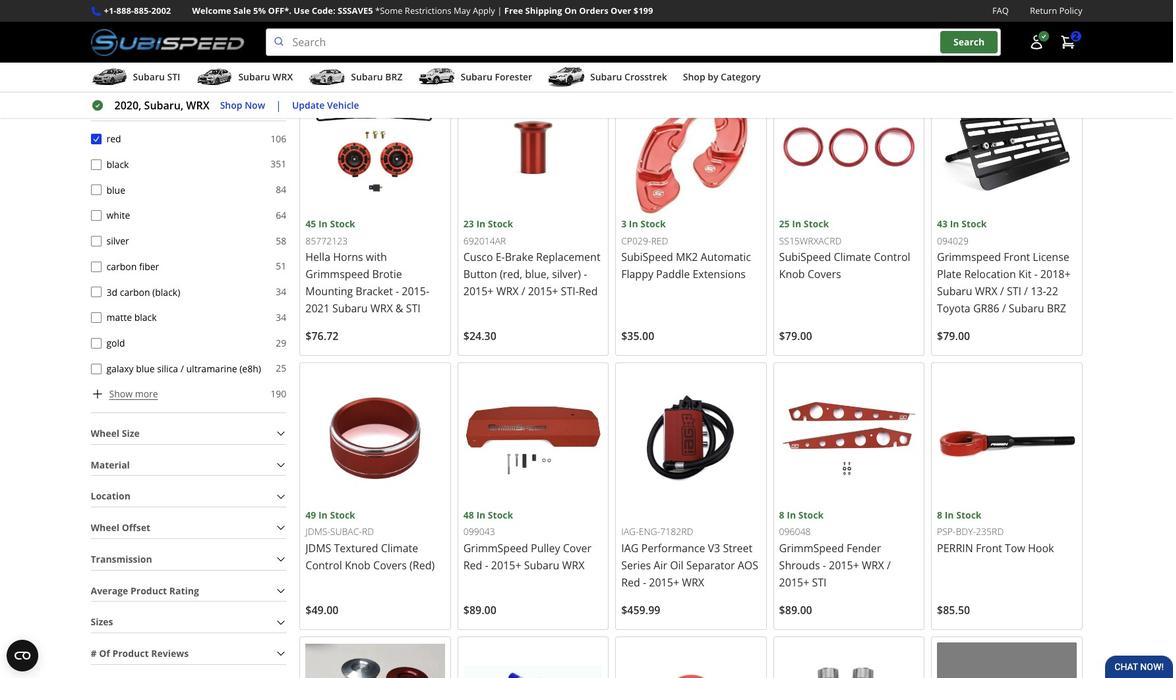 Task type: locate. For each thing, give the bounding box(es) containing it.
stock inside 23 in stock 692014ar cusco e-brake replacement button (red, blue, silver) - 2015+ wrx / 2015+ sti-red
[[488, 218, 513, 230]]

106 down use
[[300, 20, 316, 33]]

black down 3d carbon (black)
[[134, 312, 157, 324]]

1 horizontal spatial front
[[1004, 250, 1031, 265]]

/ inside 23 in stock 692014ar cusco e-brake replacement button (red, blue, silver) - 2015+ wrx / 2015+ sti-red
[[522, 285, 526, 299]]

1 horizontal spatial covers
[[808, 267, 842, 282]]

red inside iag-eng-7182rd iag performance v3 street series air oil separator aos red - 2015+ wrx
[[622, 576, 641, 590]]

0 horizontal spatial 25
[[276, 362, 287, 375]]

2015+ down 099043
[[491, 559, 522, 573]]

1 vertical spatial 106
[[271, 132, 287, 145]]

0 horizontal spatial subispeed
[[622, 250, 674, 265]]

black right black button
[[107, 158, 129, 171]]

in right 48
[[477, 509, 486, 522]]

search
[[954, 36, 985, 48]]

wrx inside 43 in stock 094029 grimmspeed front license plate relocation kit - 2018+ subaru wrx / sti / 13-22 toyota gr86 / subaru brz
[[976, 285, 998, 299]]

off*.
[[268, 5, 292, 16]]

red down silver)
[[579, 285, 598, 299]]

45 in stock 85772123 hella horns with grimmspeed brotie mounting bracket  - 2015- 2021 subaru wrx & sti
[[306, 218, 430, 316]]

| left free
[[498, 5, 502, 16]]

stock for e-
[[488, 218, 513, 230]]

compatible
[[323, 48, 374, 61]]

colors up red button
[[91, 103, 120, 116]]

wrx inside the "8 in stock 096048 grimmspeed fender shrouds - 2015+ wrx / 2015+ sti"
[[862, 559, 885, 573]]

1 vertical spatial black
[[134, 312, 157, 324]]

wrx logo windshield vinyl (various styles) image
[[938, 643, 1077, 679]]

in right 23
[[477, 218, 486, 230]]

toyota
[[938, 302, 971, 316]]

in up ss15wrxacrd at the right top of page
[[793, 218, 802, 230]]

2 horizontal spatial red
[[622, 576, 641, 590]]

climate up (red)
[[381, 542, 418, 556]]

in for subispeed climate control knob covers
[[793, 218, 802, 230]]

8 up 096048
[[780, 509, 785, 522]]

knob down textured
[[345, 559, 371, 573]]

1 horizontal spatial red
[[390, 20, 405, 33]]

wrx down (red,
[[497, 285, 519, 299]]

1 horizontal spatial knob
[[780, 267, 805, 282]]

grimmspeed inside the "8 in stock 096048 grimmspeed fender shrouds - 2015+ wrx / 2015+ sti"
[[780, 542, 844, 556]]

colors down the sssave5
[[357, 20, 385, 33]]

1 horizontal spatial red
[[579, 285, 598, 299]]

43 in stock 094029 grimmspeed front license plate relocation kit - 2018+ subaru wrx / sti / 13-22 toyota gr86 / subaru brz
[[938, 218, 1071, 316]]

galaxy blue silica / ultramarine (e8h) button
[[91, 364, 101, 375]]

sti-
[[561, 285, 579, 299]]

wrx down cover
[[562, 559, 585, 573]]

3
[[622, 218, 627, 230]]

stock for horns
[[330, 218, 355, 230]]

0 horizontal spatial $89.00
[[464, 604, 497, 618]]

1 horizontal spatial $89.00
[[780, 604, 813, 618]]

7182rd
[[661, 526, 694, 538]]

front
[[1004, 250, 1031, 265], [976, 542, 1003, 556]]

silica
[[157, 363, 178, 375]]

stock inside 3 in stock cp029-red subispeed mk2 automatic flappy paddle extensions
[[641, 218, 666, 230]]

subaru inside 48 in stock 099043 grimmspeed pulley cover red - 2015+ subaru wrx
[[524, 559, 560, 573]]

covers inside 49 in stock jdms-subac-rd jdms textured climate control knob covers (red)
[[373, 559, 407, 573]]

a subaru forester thumbnail image image
[[419, 67, 456, 87]]

vehicle inside update vehicle button
[[327, 99, 359, 111]]

colors inside dropdown button
[[91, 103, 120, 116]]

move over racing bumper quick release kit - 2015+ wrx / 2015+ sti image
[[306, 643, 445, 679]]

stock inside 25 in stock ss15wrxacrd subispeed climate control knob covers
[[804, 218, 829, 230]]

0 vertical spatial red
[[390, 20, 405, 33]]

51
[[276, 260, 287, 273]]

190
[[271, 388, 287, 400]]

0 horizontal spatial grimmspeed
[[464, 542, 528, 556]]

in inside the '8 in stock psp-bdy-235rd perrin front tow hook'
[[945, 509, 954, 522]]

0 vertical spatial grimmspeed
[[938, 250, 1002, 265]]

0 horizontal spatial colors
[[91, 103, 120, 116]]

0 horizontal spatial blue
[[107, 184, 125, 196]]

stock inside 43 in stock 094029 grimmspeed front license plate relocation kit - 2018+ subaru wrx / sti / 13-22 toyota gr86 / subaru brz
[[962, 218, 987, 230]]

1 horizontal spatial $79.00
[[938, 329, 971, 344]]

$89.00 for grimmspeed pulley cover red - 2015+ subaru wrx
[[464, 604, 497, 618]]

0 vertical spatial vehicle
[[404, 48, 436, 61]]

1 vertical spatial colors
[[91, 103, 120, 116]]

stock up ss15wrxacrd at the right top of page
[[804, 218, 829, 230]]

$76.72
[[306, 329, 339, 344]]

subaru
[[133, 71, 165, 83], [238, 71, 270, 83], [351, 71, 383, 83], [461, 71, 493, 83], [591, 71, 622, 83], [938, 285, 973, 299], [333, 302, 368, 316], [1009, 302, 1045, 316], [524, 559, 560, 573]]

control inside 49 in stock jdms-subac-rd jdms textured climate control knob covers (red)
[[306, 559, 342, 573]]

sti inside "45 in stock 85772123 hella horns with grimmspeed brotie mounting bracket  - 2015- 2021 subaru wrx & sti"
[[406, 302, 421, 316]]

shop by category button
[[683, 65, 761, 92]]

1 grimmspeed from the left
[[464, 542, 528, 556]]

white button
[[91, 211, 101, 221]]

0 horizontal spatial front
[[976, 542, 1003, 556]]

subaru inside subaru crosstrek dropdown button
[[591, 71, 622, 83]]

in right 43 on the top right
[[951, 218, 960, 230]]

in
[[319, 218, 328, 230], [477, 218, 486, 230], [629, 218, 638, 230], [793, 218, 802, 230], [951, 218, 960, 230], [319, 509, 328, 522], [477, 509, 486, 522], [787, 509, 796, 522], [945, 509, 954, 522]]

(red)
[[410, 559, 435, 573]]

wrx up update
[[273, 71, 293, 83]]

knob
[[780, 267, 805, 282], [345, 559, 371, 573]]

0 vertical spatial control
[[874, 250, 911, 265]]

$89.00 for grimmspeed fender shrouds - 2015+ wrx / 2015+ sti
[[780, 604, 813, 618]]

stock inside 49 in stock jdms-subac-rd jdms textured climate control knob covers (red)
[[330, 509, 355, 522]]

1 horizontal spatial control
[[874, 250, 911, 265]]

2015+ down fender
[[829, 559, 860, 573]]

0 horizontal spatial climate
[[381, 542, 418, 556]]

in up 096048
[[787, 509, 796, 522]]

in inside 25 in stock ss15wrxacrd subispeed climate control knob covers
[[793, 218, 802, 230]]

235rd
[[977, 526, 1004, 538]]

- inside 48 in stock 099043 grimmspeed pulley cover red - 2015+ subaru wrx
[[485, 559, 489, 573]]

iag-
[[622, 526, 639, 538]]

stock inside the '8 in stock psp-bdy-235rd perrin front tow hook'
[[957, 509, 982, 522]]

8 inside the "8 in stock 096048 grimmspeed fender shrouds - 2015+ wrx / 2015+ sti"
[[780, 509, 785, 522]]

relocation
[[965, 267, 1017, 282]]

1 vertical spatial brz
[[1047, 302, 1067, 316]]

stock inside 48 in stock 099043 grimmspeed pulley cover red - 2015+ subaru wrx
[[488, 509, 513, 522]]

0 horizontal spatial |
[[276, 98, 282, 113]]

2 $89.00 from the left
[[780, 604, 813, 618]]

/ inside the "8 in stock 096048 grimmspeed fender shrouds - 2015+ wrx / 2015+ sti"
[[887, 559, 891, 573]]

subaru up now
[[238, 71, 270, 83]]

stock up 692014ar
[[488, 218, 513, 230]]

stock for 235rd
[[957, 509, 982, 522]]

subac-
[[330, 526, 362, 538]]

product right of
[[112, 648, 149, 660]]

cover
[[563, 542, 592, 556]]

subaru inside subaru brz dropdown button
[[351, 71, 383, 83]]

stock up 85772123
[[330, 218, 355, 230]]

shop
[[683, 71, 706, 83], [220, 99, 242, 111]]

covers
[[808, 267, 842, 282], [373, 559, 407, 573]]

1 horizontal spatial shop
[[683, 71, 706, 83]]

shop now
[[220, 99, 265, 111]]

1 vertical spatial 25
[[276, 362, 287, 375]]

0 vertical spatial black
[[107, 158, 129, 171]]

0 vertical spatial |
[[498, 5, 502, 16]]

1 vertical spatial covers
[[373, 559, 407, 573]]

1 vertical spatial carbon
[[120, 286, 150, 299]]

in inside 43 in stock 094029 grimmspeed front license plate relocation kit - 2018+ subaru wrx / sti / 13-22 toyota gr86 / subaru brz
[[951, 218, 960, 230]]

1 horizontal spatial climate
[[834, 250, 872, 265]]

silver button
[[91, 236, 101, 247]]

samco subaru impreza turbo gr version 10 coolant kit for fa20dit engines (red) - 2015-2021 subaru wrx / 2014-2021 forester image
[[464, 643, 603, 679]]

0 vertical spatial knob
[[780, 267, 805, 282]]

stock up "094029"
[[962, 218, 987, 230]]

25 inside 25 in stock ss15wrxacrd subispeed climate control knob covers
[[780, 218, 790, 230]]

blue right blue button
[[107, 184, 125, 196]]

2 8 from the left
[[938, 509, 943, 522]]

subispeed up flappy
[[622, 250, 674, 265]]

covers left (red)
[[373, 559, 407, 573]]

grimmspeed for red
[[464, 542, 528, 556]]

size
[[122, 427, 140, 440]]

2 grimmspeed from the left
[[780, 542, 844, 556]]

black
[[107, 158, 129, 171], [134, 312, 157, 324]]

- down 099043
[[485, 559, 489, 573]]

blue left silica
[[136, 363, 155, 375]]

cusco e-brake replacement button (red, blue, silver) - 2015+ wrx / 2015+ sti-red image
[[464, 78, 603, 217]]

0 horizontal spatial vehicle
[[327, 99, 359, 111]]

matte black
[[107, 312, 157, 324]]

34 up 29
[[276, 311, 287, 324]]

subaru crosstrek button
[[548, 65, 668, 92]]

8 for bdy-
[[938, 509, 943, 522]]

grimmspeed down 099043
[[464, 542, 528, 556]]

in up psp- at the bottom of page
[[945, 509, 954, 522]]

8 inside the '8 in stock psp-bdy-235rd perrin front tow hook'
[[938, 509, 943, 522]]

34 down 51 at the top
[[276, 286, 287, 298]]

perrin front tow hook image
[[938, 369, 1077, 509]]

brotie
[[372, 267, 402, 282]]

0 horizontal spatial brz
[[385, 71, 403, 83]]

brz inside dropdown button
[[385, 71, 403, 83]]

a subaru wrx thumbnail image image
[[196, 67, 233, 87]]

bracket
[[356, 285, 393, 299]]

| right now
[[276, 98, 282, 113]]

25 in stock ss15wrxacrd subispeed climate control knob covers
[[780, 218, 911, 282]]

1 vertical spatial climate
[[381, 542, 418, 556]]

subispeed logo image
[[91, 28, 245, 56]]

brake
[[505, 250, 534, 265]]

subaru inside subaru forester dropdown button
[[461, 71, 493, 83]]

- right kit
[[1035, 267, 1038, 282]]

1 horizontal spatial colors
[[357, 20, 385, 33]]

0 horizontal spatial covers
[[373, 559, 407, 573]]

grimmspeed up mounting on the top left of page
[[306, 267, 370, 282]]

1 horizontal spatial 8
[[938, 509, 943, 522]]

wrx inside dropdown button
[[273, 71, 293, 83]]

to
[[376, 48, 386, 61]]

brz
[[385, 71, 403, 83], [1047, 302, 1067, 316]]

shop for shop now
[[220, 99, 242, 111]]

1 vertical spatial red
[[107, 133, 121, 145]]

shop now link
[[220, 98, 265, 113]]

1 horizontal spatial subispeed
[[780, 250, 832, 265]]

0 vertical spatial blue
[[107, 184, 125, 196]]

climate down ss15wrxacrd at the right top of page
[[834, 250, 872, 265]]

brz down 22
[[1047, 302, 1067, 316]]

wrx down oil
[[682, 576, 705, 590]]

automatic
[[701, 250, 751, 265]]

knob down ss15wrxacrd at the right top of page
[[780, 267, 805, 282]]

8 up psp- at the bottom of page
[[938, 509, 943, 522]]

2015+ down air
[[649, 576, 680, 590]]

0 vertical spatial brz
[[385, 71, 403, 83]]

0 vertical spatial covers
[[808, 267, 842, 282]]

wrx up gr86
[[976, 285, 998, 299]]

by
[[708, 71, 719, 83]]

1 wheel from the top
[[91, 427, 119, 440]]

0 vertical spatial product
[[131, 585, 167, 597]]

in inside 23 in stock 692014ar cusco e-brake replacement button (red, blue, silver) - 2015+ wrx / 2015+ sti-red
[[477, 218, 486, 230]]

# of product reviews
[[91, 648, 189, 660]]

climate inside 25 in stock ss15wrxacrd subispeed climate control knob covers
[[834, 250, 872, 265]]

1 horizontal spatial 106
[[300, 20, 316, 33]]

0 vertical spatial shop
[[683, 71, 706, 83]]

colors for colors : red
[[357, 20, 385, 33]]

eng-
[[639, 526, 661, 538]]

1 vertical spatial |
[[276, 98, 282, 113]]

25 up ss15wrxacrd at the right top of page
[[780, 218, 790, 230]]

carbon fiber button
[[91, 262, 101, 272]]

1 horizontal spatial grimmspeed
[[938, 250, 1002, 265]]

in right 45
[[319, 218, 328, 230]]

of
[[99, 648, 110, 660]]

stock up 099043
[[488, 509, 513, 522]]

grimmspeed inside 48 in stock 099043 grimmspeed pulley cover red - 2015+ subaru wrx
[[464, 542, 528, 556]]

0 vertical spatial wheel
[[91, 427, 119, 440]]

2 wheel from the top
[[91, 522, 119, 534]]

wrx left "&"
[[371, 302, 393, 316]]

climate inside 49 in stock jdms-subac-rd jdms textured climate control knob covers (red)
[[381, 542, 418, 556]]

0 vertical spatial climate
[[834, 250, 872, 265]]

vehicle down subaru brz dropdown button
[[327, 99, 359, 111]]

2 subispeed from the left
[[780, 250, 832, 265]]

1 subispeed from the left
[[622, 250, 674, 265]]

in inside "45 in stock 85772123 hella horns with grimmspeed brotie mounting bracket  - 2015- 2021 subaru wrx & sti"
[[319, 218, 328, 230]]

in right 49
[[319, 509, 328, 522]]

25 down 29
[[276, 362, 287, 375]]

in for subispeed mk2 automatic flappy paddle extensions
[[629, 218, 638, 230]]

1 34 from the top
[[276, 286, 287, 298]]

stock up subac-
[[330, 509, 355, 522]]

in inside 3 in stock cp029-red subispeed mk2 automatic flappy paddle extensions
[[629, 218, 638, 230]]

shop inside dropdown button
[[683, 71, 706, 83]]

0 vertical spatial 25
[[780, 218, 790, 230]]

64
[[276, 209, 287, 222]]

48 in stock 099043 grimmspeed pulley cover red - 2015+ subaru wrx
[[464, 509, 592, 573]]

stock for rd
[[330, 509, 355, 522]]

carbon right carbon fiber "button"
[[107, 261, 137, 273]]

1 vertical spatial red
[[464, 559, 483, 573]]

0 vertical spatial front
[[1004, 250, 1031, 265]]

stock for fender
[[799, 509, 824, 522]]

covers down ss15wrxacrd at the right top of page
[[808, 267, 842, 282]]

1 vertical spatial wheel
[[91, 522, 119, 534]]

- inside 23 in stock 692014ar cusco e-brake replacement button (red, blue, silver) - 2015+ wrx / 2015+ sti-red
[[584, 267, 587, 282]]

red right red button
[[107, 133, 121, 145]]

wrx
[[273, 71, 293, 83], [186, 98, 210, 113], [497, 285, 519, 299], [976, 285, 998, 299], [371, 302, 393, 316], [562, 559, 585, 573], [862, 559, 885, 573], [682, 576, 705, 590]]

0 horizontal spatial 106
[[271, 132, 287, 145]]

oil
[[670, 559, 684, 573]]

1 horizontal spatial black
[[134, 312, 157, 324]]

sort
[[946, 20, 964, 33]]

sti down shrouds
[[813, 576, 827, 590]]

in inside 48 in stock 099043 grimmspeed pulley cover red - 2015+ subaru wrx
[[477, 509, 486, 522]]

grimmspeed
[[464, 542, 528, 556], [780, 542, 844, 556]]

front up kit
[[1004, 250, 1031, 265]]

subispeed inside 25 in stock ss15wrxacrd subispeed climate control knob covers
[[780, 250, 832, 265]]

stock up red
[[641, 218, 666, 230]]

shop left now
[[220, 99, 242, 111]]

in inside the "8 in stock 096048 grimmspeed fender shrouds - 2015+ wrx / 2015+ sti"
[[787, 509, 796, 522]]

/
[[522, 285, 526, 299], [1001, 285, 1005, 299], [1025, 285, 1029, 299], [1003, 302, 1007, 316], [181, 363, 184, 375], [887, 559, 891, 573]]

sti inside "dropdown button"
[[167, 71, 180, 83]]

1 vertical spatial knob
[[345, 559, 371, 573]]

subispeed down ss15wrxacrd at the right top of page
[[780, 250, 832, 265]]

colors
[[357, 20, 385, 33], [91, 103, 120, 116]]

gold
[[107, 337, 125, 350]]

1 horizontal spatial grimmspeed
[[780, 542, 844, 556]]

results
[[318, 20, 349, 33]]

crosstrek
[[625, 71, 668, 83]]

1 vertical spatial product
[[112, 648, 149, 660]]

0 horizontal spatial $79.00
[[780, 329, 813, 344]]

wheel for wheel offset
[[91, 522, 119, 534]]

subaru down only compatible to my vehicle
[[351, 71, 383, 83]]

shop left by
[[683, 71, 706, 83]]

carbon right 3d at the top
[[120, 286, 150, 299]]

wheel left size
[[91, 427, 119, 440]]

0 horizontal spatial control
[[306, 559, 342, 573]]

grimmspeed inside 43 in stock 094029 grimmspeed front license plate relocation kit - 2018+ subaru wrx / sti / 13-22 toyota gr86 / subaru brz
[[938, 250, 1002, 265]]

update vehicle
[[292, 99, 359, 111]]

-
[[584, 267, 587, 282], [1035, 267, 1038, 282], [396, 285, 399, 299], [485, 559, 489, 573], [823, 559, 827, 573], [643, 576, 647, 590]]

raceseng rondure engraveless texture shift knob image
[[622, 643, 761, 679]]

0 vertical spatial 34
[[276, 286, 287, 298]]

1 vertical spatial grimmspeed
[[306, 267, 370, 282]]

0 horizontal spatial grimmspeed
[[306, 267, 370, 282]]

brz down my
[[385, 71, 403, 83]]

2020,
[[114, 98, 141, 113]]

2 34 from the top
[[276, 311, 287, 324]]

fiber
[[139, 261, 159, 273]]

13-
[[1031, 285, 1047, 299]]

gr86
[[974, 302, 1000, 316]]

control inside 25 in stock ss15wrxacrd subispeed climate control knob covers
[[874, 250, 911, 265]]

grimmspeed down "094029"
[[938, 250, 1002, 265]]

2 $79.00 from the left
[[938, 329, 971, 344]]

with
[[366, 250, 387, 265]]

iag
[[622, 542, 639, 556]]

1 horizontal spatial brz
[[1047, 302, 1067, 316]]

2015+ inside 48 in stock 099043 grimmspeed pulley cover red - 2015+ subaru wrx
[[491, 559, 522, 573]]

subaru wrx button
[[196, 65, 293, 92]]

in right 3
[[629, 218, 638, 230]]

subaru down pulley
[[524, 559, 560, 573]]

1 vertical spatial blue
[[136, 363, 155, 375]]

a subaru crosstrek thumbnail image image
[[548, 67, 585, 87]]

red down "series" at the bottom of the page
[[622, 576, 641, 590]]

ss15wrxacrd
[[780, 235, 842, 247]]

over
[[611, 5, 632, 16]]

3d carbon (black) button
[[91, 287, 101, 298]]

subaru inside subaru sti "dropdown button"
[[133, 71, 165, 83]]

- right silver)
[[584, 267, 587, 282]]

351
[[271, 158, 287, 170]]

0 horizontal spatial red
[[464, 559, 483, 573]]

red
[[652, 235, 669, 247]]

red down 099043
[[464, 559, 483, 573]]

show more
[[109, 388, 158, 400]]

&
[[396, 302, 403, 316]]

0 horizontal spatial 8
[[780, 509, 785, 522]]

wheel left offset
[[91, 522, 119, 534]]

stock up bdy-
[[957, 509, 982, 522]]

button image
[[1029, 34, 1045, 50]]

silver)
[[552, 267, 581, 282]]

1 $79.00 from the left
[[780, 329, 813, 344]]

grimmspeed inside "45 in stock 85772123 hella horns with grimmspeed brotie mounting bracket  - 2015- 2021 subaru wrx & sti"
[[306, 267, 370, 282]]

1 horizontal spatial blue
[[136, 363, 155, 375]]

grimmspeed up shrouds
[[780, 542, 844, 556]]

34 for matte black
[[276, 311, 287, 324]]

- right shrouds
[[823, 559, 827, 573]]

1 horizontal spatial 25
[[780, 218, 790, 230]]

paddle
[[657, 267, 690, 282]]

106 for 106
[[271, 132, 287, 145]]

1 vertical spatial shop
[[220, 99, 242, 111]]

front down 235rd
[[976, 542, 1003, 556]]

street
[[723, 542, 753, 556]]

0 vertical spatial red
[[579, 285, 598, 299]]

|
[[498, 5, 502, 16], [276, 98, 282, 113]]

2015+ down blue,
[[528, 285, 558, 299]]

subaru,
[[144, 98, 184, 113]]

885-
[[134, 5, 151, 16]]

- up "&"
[[396, 285, 399, 299]]

subaru left the forester
[[461, 71, 493, 83]]

23 in stock 692014ar cusco e-brake replacement button (red, blue, silver) - 2015+ wrx / 2015+ sti-red
[[464, 218, 601, 299]]

1 vertical spatial 34
[[276, 311, 287, 324]]

matte black button
[[91, 313, 101, 323]]

1 8 from the left
[[780, 509, 785, 522]]

ultramarine
[[186, 363, 237, 375]]

in inside 49 in stock jdms-subac-rd jdms textured climate control knob covers (red)
[[319, 509, 328, 522]]

stock up 096048
[[799, 509, 824, 522]]

kit
[[1019, 267, 1032, 282]]

wrx down fender
[[862, 559, 885, 573]]

subaru down mounting on the top left of page
[[333, 302, 368, 316]]

1 $89.00 from the left
[[464, 604, 497, 618]]

product left rating
[[131, 585, 167, 597]]

$79.00 for subispeed climate control knob covers
[[780, 329, 813, 344]]

carbon fiber
[[107, 261, 159, 273]]

1 horizontal spatial |
[[498, 5, 502, 16]]

0 horizontal spatial knob
[[345, 559, 371, 573]]

red right : at the left of page
[[390, 20, 405, 33]]

jdms-
[[306, 526, 330, 538]]

stock inside the "8 in stock 096048 grimmspeed fender shrouds - 2015+ wrx / 2015+ sti"
[[799, 509, 824, 522]]

hook
[[1029, 542, 1055, 556]]

subispeed
[[622, 250, 674, 265], [780, 250, 832, 265]]

1 vertical spatial vehicle
[[327, 99, 359, 111]]

0 vertical spatial 106
[[300, 20, 316, 33]]

code:
[[312, 5, 336, 16]]

sti right "&"
[[406, 302, 421, 316]]

subaru left crosstrek
[[591, 71, 622, 83]]

0 vertical spatial colors
[[357, 20, 385, 33]]

sti up 'subaru,' at the top
[[167, 71, 180, 83]]

45
[[306, 218, 316, 230]]

sti down kit
[[1007, 285, 1022, 299]]

106 up 351
[[271, 132, 287, 145]]

vehicle right my
[[404, 48, 436, 61]]

0 horizontal spatial shop
[[220, 99, 242, 111]]

brz inside 43 in stock 094029 grimmspeed front license plate relocation kit - 2018+ subaru wrx / sti / 13-22 toyota gr86 / subaru brz
[[1047, 302, 1067, 316]]

subaru up the 2020, subaru, wrx at the top left
[[133, 71, 165, 83]]

- down "series" at the bottom of the page
[[643, 576, 647, 590]]

stock inside "45 in stock 85772123 hella horns with grimmspeed brotie mounting bracket  - 2015- 2021 subaru wrx & sti"
[[330, 218, 355, 230]]

stock for climate
[[804, 218, 829, 230]]

1 vertical spatial front
[[976, 542, 1003, 556]]

1 vertical spatial control
[[306, 559, 342, 573]]

2 vertical spatial red
[[622, 576, 641, 590]]



Task type: describe. For each thing, give the bounding box(es) containing it.
wrx inside 23 in stock 692014ar cusco e-brake replacement button (red, blue, silver) - 2015+ wrx / 2015+ sti-red
[[497, 285, 519, 299]]

colors button
[[91, 100, 287, 120]]

air
[[654, 559, 668, 573]]

hella
[[306, 250, 331, 265]]

black button
[[91, 159, 101, 170]]

search button
[[941, 31, 998, 53]]

in for hella horns with grimmspeed brotie mounting bracket  - 2015- 2021 subaru wrx & sti
[[319, 218, 328, 230]]

may
[[454, 5, 471, 16]]

location button
[[91, 487, 287, 507]]

subaru forester
[[461, 71, 532, 83]]

$85.50
[[938, 604, 971, 618]]

orders
[[579, 5, 609, 16]]

tow
[[1006, 542, 1026, 556]]

sti inside 43 in stock 094029 grimmspeed front license plate relocation kit - 2018+ subaru wrx / sti / 13-22 toyota gr86 / subaru brz
[[1007, 285, 1022, 299]]

sti inside the "8 in stock 096048 grimmspeed fender shrouds - 2015+ wrx / 2015+ sti"
[[813, 576, 827, 590]]

+1-
[[104, 5, 116, 16]]

reviews
[[151, 648, 189, 660]]

2015-
[[402, 285, 430, 299]]

subaru up "toyota"
[[938, 285, 973, 299]]

knob inside 49 in stock jdms-subac-rd jdms textured climate control knob covers (red)
[[345, 559, 371, 573]]

$79.00 for grimmspeed front license plate relocation kit - 2018+ subaru wrx / sti / 13-22 toyota gr86 / subaru brz
[[938, 329, 971, 344]]

stock for front
[[962, 218, 987, 230]]

iag-eng-7182rd iag performance v3 street series air oil separator aos red - 2015+ wrx
[[622, 526, 759, 590]]

wheel for wheel size
[[91, 427, 119, 440]]

cusco rear lateral link (lower arm body side) pillow ball bushings - 2015+ wrx / 2015+ sti / 2013+ fr-s / brz / 86 image
[[780, 643, 919, 679]]

3d carbon (black)
[[107, 286, 180, 299]]

mounting
[[306, 285, 353, 299]]

transmission button
[[91, 550, 287, 570]]

front inside 43 in stock 094029 grimmspeed front license plate relocation kit - 2018+ subaru wrx / sti / 13-22 toyota gr86 / subaru brz
[[1004, 250, 1031, 265]]

red inside 23 in stock 692014ar cusco e-brake replacement button (red, blue, silver) - 2015+ wrx / 2015+ sti-red
[[579, 285, 598, 299]]

subaru brz
[[351, 71, 403, 83]]

subispeed climate control knob covers image
[[780, 78, 919, 217]]

a subaru sti thumbnail image image
[[91, 67, 128, 87]]

:
[[385, 20, 388, 33]]

cp029-
[[622, 235, 652, 247]]

2018+
[[1041, 267, 1071, 282]]

subaru inside "45 in stock 85772123 hella horns with grimmspeed brotie mounting bracket  - 2015- 2021 subaru wrx & sti"
[[333, 302, 368, 316]]

# of product reviews button
[[91, 645, 287, 665]]

use
[[294, 5, 310, 16]]

sizes button
[[91, 613, 287, 633]]

jdms
[[306, 542, 331, 556]]

094029
[[938, 235, 969, 247]]

colors : red
[[357, 20, 405, 33]]

in for grimmspeed fender shrouds - 2015+ wrx / 2015+ sti
[[787, 509, 796, 522]]

iag performance v3 street series air oil separator aos red - 2015+ wrx image
[[622, 369, 761, 509]]

restrictions
[[405, 5, 452, 16]]

23
[[464, 218, 474, 230]]

25 for 25
[[276, 362, 287, 375]]

stock for pulley
[[488, 509, 513, 522]]

by:
[[966, 20, 980, 33]]

in for perrin front tow hook
[[945, 509, 954, 522]]

mk2
[[676, 250, 698, 265]]

average
[[91, 585, 128, 597]]

#
[[91, 648, 97, 660]]

covers inside 25 in stock ss15wrxacrd subispeed climate control knob covers
[[808, 267, 842, 282]]

perrin
[[938, 542, 974, 556]]

grimmspeed front license plate relocation kit - 2018+ subaru wrx / sti / 13-22 toyota gr86 / subaru brz image
[[938, 78, 1077, 217]]

34 for 3d carbon (black)
[[276, 286, 287, 298]]

license
[[1033, 250, 1070, 265]]

flappy
[[622, 267, 654, 282]]

85772123
[[306, 235, 348, 247]]

84
[[276, 183, 287, 196]]

2015+ down shrouds
[[780, 576, 810, 590]]

material button
[[91, 456, 287, 476]]

extensions
[[693, 267, 746, 282]]

in for grimmspeed pulley cover red - 2015+ subaru wrx
[[477, 509, 486, 522]]

subaru crosstrek
[[591, 71, 668, 83]]

106 results
[[300, 20, 349, 33]]

1 horizontal spatial vehicle
[[404, 48, 436, 61]]

location
[[91, 490, 131, 503]]

grimmspeed for -
[[780, 542, 844, 556]]

2015+ inside iag-eng-7182rd iag performance v3 street series air oil separator aos red - 2015+ wrx
[[649, 576, 680, 590]]

shrouds
[[780, 559, 820, 573]]

subaru inside the 'subaru wrx' dropdown button
[[238, 71, 270, 83]]

0 horizontal spatial red
[[107, 133, 121, 145]]

subaru down 13-
[[1009, 302, 1045, 316]]

plate
[[938, 267, 962, 282]]

- inside "45 in stock 85772123 hella horns with grimmspeed brotie mounting bracket  - 2015- 2021 subaru wrx & sti"
[[396, 285, 399, 299]]

wrx inside 48 in stock 099043 grimmspeed pulley cover red - 2015+ subaru wrx
[[562, 559, 585, 573]]

- inside 43 in stock 094029 grimmspeed front license plate relocation kit - 2018+ subaru wrx / sti / 13-22 toyota gr86 / subaru brz
[[1035, 267, 1038, 282]]

welcome
[[192, 5, 231, 16]]

wrx down a subaru wrx thumbnail image
[[186, 98, 210, 113]]

$49.00
[[306, 604, 339, 618]]

22
[[1047, 285, 1059, 299]]

43
[[938, 218, 948, 230]]

clear all
[[434, 20, 470, 33]]

transmission
[[91, 553, 152, 566]]

front inside the '8 in stock psp-bdy-235rd perrin front tow hook'
[[976, 542, 1003, 556]]

red button
[[91, 134, 101, 144]]

rd
[[362, 526, 374, 538]]

- inside iag-eng-7182rd iag performance v3 street series air oil separator aos red - 2015+ wrx
[[643, 576, 647, 590]]

gold button
[[91, 338, 101, 349]]

106 for 106 results
[[300, 20, 316, 33]]

colors for colors
[[91, 103, 120, 116]]

+1-888-885-2002 link
[[104, 4, 171, 18]]

shop for shop by category
[[683, 71, 706, 83]]

25 for 25 in stock ss15wrxacrd subispeed climate control knob covers
[[780, 218, 790, 230]]

open widget image
[[7, 641, 38, 672]]

jdms textured climate control knob covers (red) image
[[306, 369, 445, 509]]

more
[[135, 388, 158, 400]]

aos
[[738, 559, 759, 573]]

49 in stock jdms-subac-rd jdms textured climate control knob covers (red)
[[306, 509, 435, 573]]

wrx inside "45 in stock 85772123 hella horns with grimmspeed brotie mounting bracket  - 2015- 2021 subaru wrx & sti"
[[371, 302, 393, 316]]

in for grimmspeed front license plate relocation kit - 2018+ subaru wrx / sti / 13-22 toyota gr86 / subaru brz
[[951, 218, 960, 230]]

all
[[460, 20, 470, 33]]

in for cusco e-brake replacement button (red, blue, silver) - 2015+ wrx / 2015+ sti-red
[[477, 218, 486, 230]]

galaxy
[[107, 363, 134, 375]]

textured
[[334, 542, 378, 556]]

2021
[[306, 302, 330, 316]]

8 for grimmspeed
[[780, 509, 785, 522]]

2015+ down button
[[464, 285, 494, 299]]

sort by:
[[946, 20, 980, 33]]

wheel size
[[91, 427, 140, 440]]

a subaru brz thumbnail image image
[[309, 67, 346, 87]]

0 vertical spatial carbon
[[107, 261, 137, 273]]

wheel size button
[[91, 424, 287, 444]]

- inside the "8 in stock 096048 grimmspeed fender shrouds - 2015+ wrx / 2015+ sti"
[[823, 559, 827, 573]]

update vehicle button
[[292, 98, 359, 113]]

subispeed inside 3 in stock cp029-red subispeed mk2 automatic flappy paddle extensions
[[622, 250, 674, 265]]

grimmspeed pulley cover red - 2015+ subaru wrx image
[[464, 369, 603, 509]]

performance
[[642, 542, 706, 556]]

grimmspeed fender shrouds - 2015+ wrx / 2015+ sti image
[[780, 369, 919, 509]]

hella horns with grimmspeed brotie mounting bracket  - 2015-2021 subaru wrx & sti image
[[306, 78, 445, 217]]

wheel offset
[[91, 522, 150, 534]]

stock for subispeed
[[641, 218, 666, 230]]

blue button
[[91, 185, 101, 196]]

knob inside 25 in stock ss15wrxacrd subispeed climate control knob covers
[[780, 267, 805, 282]]

subaru brz button
[[309, 65, 403, 92]]

free
[[505, 5, 523, 16]]

3 in stock cp029-red subispeed mk2 automatic flappy paddle extensions
[[622, 218, 751, 282]]

0 horizontal spatial black
[[107, 158, 129, 171]]

wrx inside iag-eng-7182rd iag performance v3 street series air oil separator aos red - 2015+ wrx
[[682, 576, 705, 590]]

2002
[[151, 5, 171, 16]]

search input field
[[266, 28, 1001, 56]]

5%
[[253, 5, 266, 16]]

show more button
[[91, 387, 158, 402]]

red inside 48 in stock 099043 grimmspeed pulley cover red - 2015+ subaru wrx
[[464, 559, 483, 573]]

policy
[[1060, 5, 1083, 16]]

faq link
[[993, 4, 1009, 18]]

888-
[[116, 5, 134, 16]]

offset
[[122, 522, 150, 534]]

692014ar
[[464, 235, 506, 247]]

subispeed mk2 automatic flappy paddle extensions image
[[622, 78, 761, 217]]

in for jdms textured climate control knob covers (red)
[[319, 509, 328, 522]]



Task type: vqa. For each thing, say whether or not it's contained in the screenshot.


